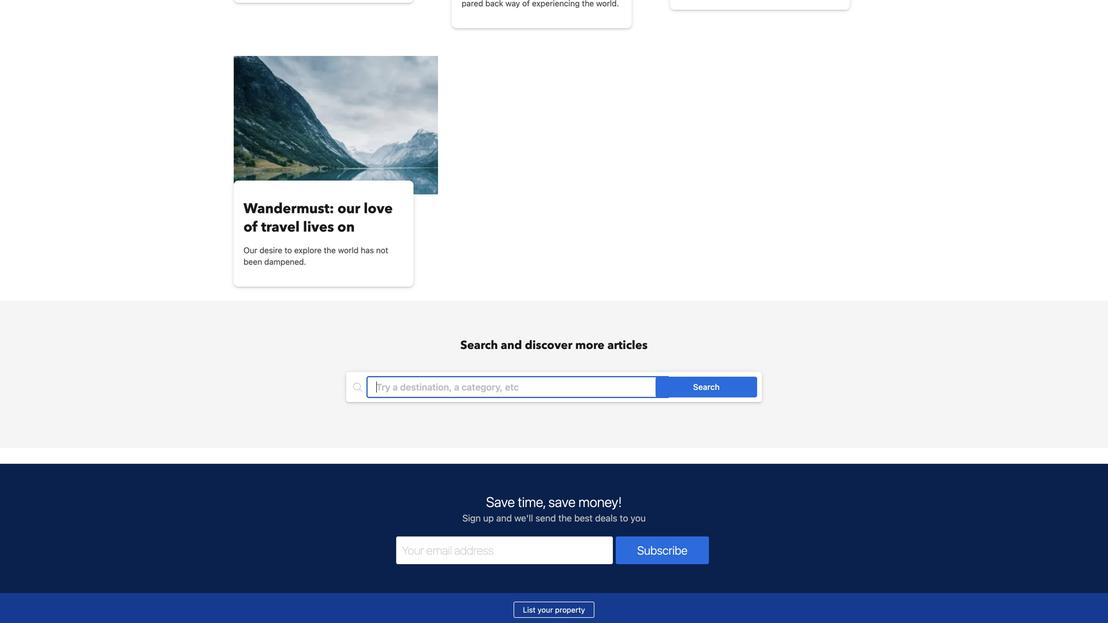 Task type: describe. For each thing, give the bounding box(es) containing it.
wandermust:
[[244, 200, 334, 219]]

we'll
[[515, 513, 533, 524]]

the inside our desire to explore the world has not been dampened.
[[324, 246, 336, 255]]

search and discover more articles
[[461, 338, 648, 354]]

to inside 'save time, save money! sign up and we'll send the best deals to you'
[[620, 513, 629, 524]]

search for search
[[694, 383, 720, 392]]

more
[[576, 338, 605, 354]]

and inside 'save time, save money! sign up and we'll send the best deals to you'
[[497, 513, 512, 524]]

of
[[244, 218, 258, 237]]

search button
[[656, 377, 758, 398]]

love
[[364, 200, 393, 219]]

been
[[244, 257, 262, 267]]

the inside 'save time, save money! sign up and we'll send the best deals to you'
[[559, 513, 572, 524]]

save
[[549, 494, 576, 511]]

search for search and discover more articles
[[461, 338, 498, 354]]

your
[[538, 606, 553, 615]]

deals
[[596, 513, 618, 524]]

subscribe
[[638, 544, 688, 558]]

list
[[523, 606, 536, 615]]

to inside our desire to explore the world has not been dampened.
[[285, 246, 292, 255]]

list your property
[[523, 606, 586, 615]]

wandermust: our love of travel lives on link
[[244, 200, 404, 237]]

money!
[[579, 494, 622, 511]]

up
[[484, 513, 494, 524]]



Task type: vqa. For each thing, say whether or not it's contained in the screenshot.
Search within the button
yes



Task type: locate. For each thing, give the bounding box(es) containing it.
1 horizontal spatial the
[[559, 513, 572, 524]]

not
[[376, 246, 389, 255]]

sign
[[463, 513, 481, 524]]

0 horizontal spatial search
[[461, 338, 498, 354]]

Your email address email field
[[397, 537, 613, 565]]

0 horizontal spatial the
[[324, 246, 336, 255]]

on
[[338, 218, 355, 237]]

you
[[631, 513, 646, 524]]

1 vertical spatial the
[[559, 513, 572, 524]]

desire
[[260, 246, 283, 255]]

our desire to explore the world has not been dampened.
[[244, 246, 389, 267]]

subscribe button
[[616, 537, 710, 565]]

0 horizontal spatial to
[[285, 246, 292, 255]]

0 vertical spatial search
[[461, 338, 498, 354]]

1 horizontal spatial search
[[694, 383, 720, 392]]

search inside search button
[[694, 383, 720, 392]]

save time, save money! sign up and we'll send the best deals to you
[[463, 494, 646, 524]]

discover
[[525, 338, 573, 354]]

travel
[[261, 218, 300, 237]]

dampened.
[[264, 257, 306, 267]]

search
[[461, 338, 498, 354], [694, 383, 720, 392]]

1 vertical spatial to
[[620, 513, 629, 524]]

0 vertical spatial the
[[324, 246, 336, 255]]

time,
[[518, 494, 546, 511]]

to
[[285, 246, 292, 255], [620, 513, 629, 524]]

articles
[[608, 338, 648, 354]]

to left the you
[[620, 513, 629, 524]]

and right up
[[497, 513, 512, 524]]

our
[[338, 200, 361, 219]]

1 horizontal spatial to
[[620, 513, 629, 524]]

list your property link
[[514, 602, 595, 619]]

world
[[338, 246, 359, 255]]

1 vertical spatial and
[[497, 513, 512, 524]]

the left world
[[324, 246, 336, 255]]

the down the save
[[559, 513, 572, 524]]

to up the dampened.
[[285, 246, 292, 255]]

Try a destination, a category, etc text field
[[367, 377, 670, 398]]

explore
[[294, 246, 322, 255]]

save
[[486, 494, 515, 511]]

wandermust: our love of travel lives on
[[244, 200, 393, 237]]

save time, save money! footer
[[0, 464, 1109, 624]]

property
[[556, 606, 586, 615]]

has
[[361, 246, 374, 255]]

0 vertical spatial to
[[285, 246, 292, 255]]

send
[[536, 513, 556, 524]]

lives
[[303, 218, 334, 237]]

0 vertical spatial and
[[501, 338, 522, 354]]

the
[[324, 246, 336, 255], [559, 513, 572, 524]]

1 vertical spatial search
[[694, 383, 720, 392]]

our
[[244, 246, 258, 255]]

and
[[501, 338, 522, 354], [497, 513, 512, 524]]

best
[[575, 513, 593, 524]]

and left discover
[[501, 338, 522, 354]]



